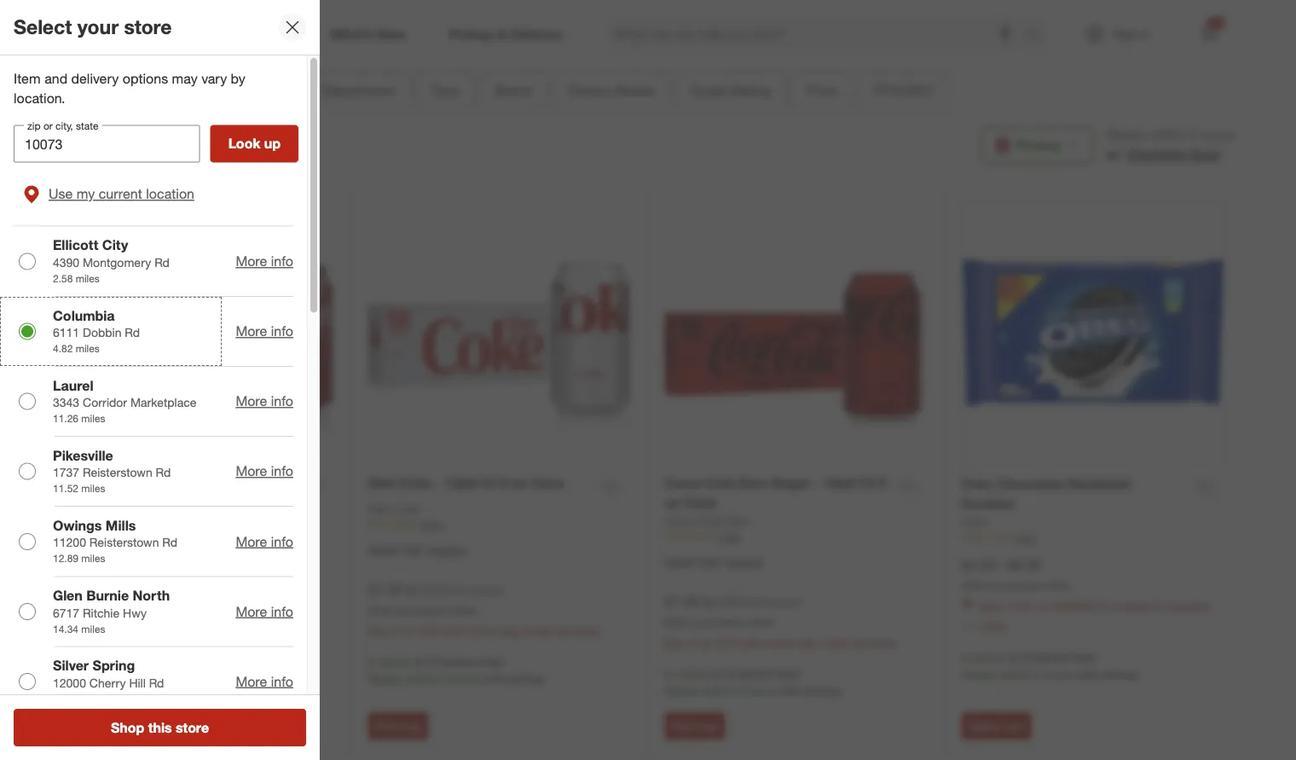 Task type: vqa. For each thing, say whether or not it's contained in the screenshot.


Task type: locate. For each thing, give the bounding box(es) containing it.
purchased inside $4.39 - $6.59 when purchased online
[[991, 579, 1040, 592]]

rd inside the owings mills 11200 reisterstown rd 12.89 miles
[[162, 535, 177, 550]]

diet coke - 12pk/12 fl oz cans image
[[368, 201, 631, 464], [368, 201, 631, 464]]

eligible down the 18442
[[132, 543, 170, 558]]

rd right dobbin
[[125, 325, 140, 340]]

1 horizontal spatial oz
[[512, 475, 527, 491]]

sugar
[[772, 475, 811, 491]]

services for coca-cola zero sugar - 12pk/12 fl oz cans
[[853, 635, 897, 650]]

$7.49 inside the '$7.49 ( $0.05 /fluid ounce when purchased online buy 3 for $18 with same-day order services'
[[71, 581, 105, 598]]

fl inside diet coke - 12pk/12 fl oz cans link
[[500, 475, 508, 491]]

miles down the 12000
[[76, 692, 100, 705]]

-
[[144, 475, 150, 491], [435, 475, 441, 491], [814, 475, 820, 491], [999, 556, 1004, 573]]

12pk/12 right sugar
[[824, 475, 875, 491]]

3 it from the left
[[697, 720, 703, 732]]

1 pick it up button from the left
[[71, 712, 132, 740]]

1 vertical spatial diet
[[368, 502, 390, 516]]

0 horizontal spatial same-
[[171, 623, 205, 638]]

2 horizontal spatial ebt
[[700, 555, 722, 570]]

2 horizontal spatial $7.49
[[665, 593, 698, 610]]

0 horizontal spatial $7.49 ( $0.05 /fluid ounce ) when purchased online buy 3 for $18 with same-day order services
[[368, 581, 601, 638]]

guest
[[691, 82, 728, 98]]

( for diet coke - 12pk/12 fl oz cans
[[405, 583, 408, 598]]

oreo inside oreo chocolate sandwich cookies
[[962, 476, 994, 492]]

1 horizontal spatial pick it up button
[[368, 712, 429, 740]]

2 horizontal spatial order
[[821, 635, 850, 650]]

cans up 5692 link
[[531, 475, 564, 491]]

diet for diet coke
[[368, 502, 390, 516]]

at for coca-cola zero sugar - 12pk/12 fl oz cans
[[711, 666, 721, 681]]

snap down owings
[[71, 543, 103, 558]]

12pk/12 inside "link"
[[154, 475, 205, 491]]

/ right 'top deals' link
[[640, 40, 644, 56]]

0 vertical spatial coke
[[398, 475, 432, 491]]

1 horizontal spatial $0.05
[[408, 583, 437, 598]]

1480
[[718, 530, 741, 543]]

- inside coca-cola zero sugar - 12pk/12 fl oz cans
[[814, 475, 820, 491]]

0 horizontal spatial cans
[[240, 475, 273, 491]]

snap down the diet coke link
[[368, 543, 400, 558]]

5 more info link from the top
[[236, 533, 293, 550]]

oreo chocolate sandwich cookies image
[[962, 201, 1226, 464], [962, 201, 1226, 464]]

0 horizontal spatial buy
[[71, 623, 92, 638]]

miles down dobbin
[[76, 342, 100, 355]]

1 horizontal spatial cans
[[531, 475, 564, 491]]

6 more info link from the top
[[236, 603, 293, 620]]

1 horizontal spatial /
[[640, 40, 644, 56]]

2 horizontal spatial $18
[[717, 635, 736, 650]]

cans up 18442 link at bottom left
[[240, 475, 273, 491]]

6 more info from the top
[[236, 603, 293, 620]]

top deals link
[[576, 40, 636, 56]]

ritchie
[[83, 605, 120, 620]]

cans up coca-cola zero
[[684, 494, 717, 511]]

0 horizontal spatial order
[[227, 623, 256, 638]]

cola for coca-cola zero
[[698, 513, 723, 528]]

2 horizontal spatial $0.05
[[705, 594, 734, 609]]

2 horizontal spatial for
[[699, 635, 713, 650]]

0 horizontal spatial pick
[[79, 720, 100, 732]]

eligible
[[132, 543, 170, 558], [429, 543, 466, 558], [726, 555, 763, 570]]

charlotte for coca-cola zero sugar - 12pk/12 fl oz cans
[[724, 666, 773, 681]]

3343
[[53, 395, 79, 410]]

it for diet coke - 12pk/12 fl oz cans
[[400, 720, 406, 732]]

grocery deals target / top deals / grocery deals (892)
[[528, 1, 769, 56]]

search
[[1018, 27, 1059, 44]]

2 fl from the left
[[500, 475, 508, 491]]

grocery up the needs
[[648, 40, 697, 56]]

ounce inside the '$7.49 ( $0.05 /fluid ounce when purchased online buy 3 for $18 with same-day order services'
[[170, 583, 203, 598]]

reisterstown down mills
[[89, 535, 159, 550]]

0 horizontal spatial snap ebt eligible
[[71, 543, 170, 558]]

cola up coca-cola on the left bottom
[[111, 475, 141, 491]]

rd up 18442 link at bottom left
[[156, 465, 171, 480]]

- inside coca-cola - 12pk/12 fl oz cans "link"
[[144, 475, 150, 491]]

11200
[[53, 535, 86, 550]]

2 pick it up from the left
[[376, 720, 421, 732]]

2 12pk/12 from the left
[[445, 475, 496, 491]]

6 info from the top
[[271, 603, 293, 620]]

3 more from the top
[[236, 393, 267, 410]]

None radio
[[19, 323, 36, 340], [19, 463, 36, 480], [19, 533, 36, 550], [19, 603, 36, 620], [19, 673, 36, 690], [19, 323, 36, 340], [19, 463, 36, 480], [19, 533, 36, 550], [19, 603, 36, 620], [19, 673, 36, 690]]

1 vertical spatial grocery
[[648, 40, 697, 56]]

purchased inside the '$7.49 ( $0.05 /fluid ounce when purchased online buy 3 for $18 with same-day order services'
[[101, 604, 149, 617]]

rd right hill
[[149, 675, 164, 690]]

for inside the '$7.49 ( $0.05 /fluid ounce when purchased online buy 3 for $18 with same-day order services'
[[105, 623, 120, 638]]

zero for coca-cola zero sugar - 12pk/12 fl oz cans
[[738, 475, 768, 491]]

hwy
[[123, 605, 147, 620]]

for for diet coke - 12pk/12 fl oz cans
[[402, 623, 416, 638]]

2 horizontal spatial oz
[[665, 494, 680, 511]]

0 horizontal spatial 12pk/12
[[154, 475, 205, 491]]

more
[[236, 253, 267, 269], [236, 323, 267, 340], [236, 393, 267, 410], [236, 463, 267, 480], [236, 533, 267, 550], [236, 603, 267, 620], [236, 673, 267, 690]]

ellicott city 4390 montgomery rd 2.58 miles
[[53, 237, 170, 285]]

ready for oreo chocolate sandwich cookies
[[962, 667, 996, 682]]

cola inside coca-cola zero sugar - 12pk/12 fl oz cans
[[705, 475, 735, 491]]

/fluid inside the '$7.49 ( $0.05 /fluid ounce when purchased online buy 3 for $18 with same-day order services'
[[140, 583, 167, 598]]

pickup for coca-cola - 12pk/12 fl oz cans
[[212, 671, 248, 686]]

5 info from the top
[[271, 533, 293, 550]]

12.89
[[53, 552, 79, 565]]

more info for laurel
[[236, 393, 293, 410]]

$0.05 down 5692
[[408, 583, 437, 598]]

1 horizontal spatial pick it up
[[376, 720, 421, 732]]

store right this
[[176, 719, 209, 736]]

oz inside "link"
[[221, 475, 236, 491]]

look
[[228, 135, 261, 152]]

2 pick it up button from the left
[[368, 712, 429, 740]]

2 horizontal spatial ounce
[[764, 594, 797, 609]]

add
[[970, 720, 989, 732]]

1 horizontal spatial same-
[[468, 623, 501, 638]]

crackers
[[1165, 598, 1211, 613]]

/ left top
[[568, 40, 573, 56]]

east for oreo chocolate sandwich cookies
[[1074, 650, 1097, 665]]

miles inside silver spring 12000 cherry hill rd 14.8 miles
[[76, 692, 100, 705]]

1 horizontal spatial it
[[400, 720, 406, 732]]

1 horizontal spatial day
[[501, 623, 521, 638]]

type button
[[416, 72, 474, 109]]

up inside button
[[264, 135, 281, 152]]

3 info from the top
[[271, 393, 293, 410]]

5 more info from the top
[[236, 533, 293, 550]]

1 horizontal spatial fl
[[500, 475, 508, 491]]

2 horizontal spatial pick it up
[[673, 720, 718, 732]]

1 horizontal spatial 12pk/12
[[445, 475, 496, 491]]

892 results
[[65, 131, 166, 155]]

0 horizontal spatial /fluid
[[140, 583, 167, 598]]

3 inside the '$7.49 ( $0.05 /fluid ounce when purchased online buy 3 for $18 with same-day order services'
[[95, 623, 102, 638]]

1737
[[53, 465, 79, 480]]

info for ellicott city
[[271, 253, 293, 269]]

3 12pk/12 from the left
[[824, 475, 875, 491]]

2 horizontal spatial /fluid
[[734, 594, 761, 609]]

ready for coca-cola zero sugar - 12pk/12 fl oz cans
[[665, 683, 699, 698]]

hours for diet coke - 12pk/12 fl oz cans
[[450, 671, 480, 686]]

1 more info from the top
[[236, 253, 293, 269]]

2 inside ready within 2 hours at charlotte east
[[1190, 127, 1197, 143]]

4 info from the top
[[271, 463, 293, 480]]

oreo for oreo
[[962, 514, 988, 529]]

item
[[14, 70, 41, 87]]

4.82
[[53, 342, 73, 355]]

fpo/apo button
[[859, 72, 948, 109]]

charlotte east button
[[1127, 145, 1220, 164]]

0 horizontal spatial $7.49
[[71, 581, 105, 598]]

2 / from the left
[[640, 40, 644, 56]]

( up ritchie
[[108, 583, 111, 598]]

0 horizontal spatial $0.05
[[111, 583, 140, 598]]

charlotte
[[1127, 146, 1188, 163], [1021, 650, 1070, 665], [130, 654, 180, 669], [427, 654, 477, 669], [724, 666, 773, 681]]

sandwich
[[1068, 476, 1132, 492]]

/fluid down 1480 on the bottom of the page
[[734, 594, 761, 609]]

online inside $4.39 - $6.59 when purchased online
[[1043, 579, 1070, 592]]

ebt for diet coke - 12pk/12 fl oz cans
[[403, 543, 426, 558]]

east
[[1192, 146, 1220, 163], [1074, 650, 1097, 665], [183, 654, 206, 669], [480, 654, 503, 669], [777, 666, 800, 681]]

coke down diet coke - 12pk/12 fl oz cans link
[[393, 502, 421, 516]]

more for silver spring
[[236, 673, 267, 690]]

2 pick from the left
[[376, 720, 397, 732]]

1 more from the top
[[236, 253, 267, 269]]

when
[[962, 579, 989, 592], [71, 604, 98, 617], [368, 604, 395, 617], [665, 616, 692, 628]]

2 more info link from the top
[[236, 323, 293, 340]]

$7.49 down the diet coke link
[[368, 581, 401, 598]]

1 horizontal spatial /fluid
[[437, 583, 464, 598]]

day inside the '$7.49 ( $0.05 /fluid ounce when purchased online buy 3 for $18 with same-day order services'
[[205, 623, 224, 638]]

0 horizontal spatial $18
[[123, 623, 142, 638]]

corridor
[[83, 395, 127, 410]]

use my current location
[[49, 186, 194, 202]]

price button
[[792, 72, 853, 109]]

1 it from the left
[[103, 720, 109, 732]]

0 horizontal spatial ounce
[[170, 583, 203, 598]]

ebt down 1480 on the bottom of the page
[[700, 555, 722, 570]]

1 pick it up from the left
[[79, 720, 124, 732]]

pickup for diet coke - 12pk/12 fl oz cans
[[509, 671, 545, 686]]

1 vertical spatial oreo
[[962, 514, 988, 529]]

0 horizontal spatial pick it up button
[[71, 712, 132, 740]]

/fluid down 5692
[[437, 583, 464, 598]]

miles down corridor
[[81, 412, 105, 425]]

2 info from the top
[[271, 323, 293, 340]]

snap for coca-cola zero sugar - 12pk/12 fl oz cans
[[665, 555, 697, 570]]

0 horizontal spatial 3
[[95, 623, 102, 638]]

same- for coca-cola zero sugar - 12pk/12 fl oz cans
[[765, 635, 798, 650]]

cart
[[1005, 720, 1025, 732]]

buy inside the '$7.49 ( $0.05 /fluid ounce when purchased online buy 3 for $18 with same-day order services'
[[71, 623, 92, 638]]

/fluid for diet coke - 12pk/12 fl oz cans
[[437, 583, 464, 598]]

glen
[[53, 587, 83, 604]]

snap ebt eligible down 5692
[[368, 543, 466, 558]]

0 vertical spatial grocery
[[564, 1, 659, 31]]

- right the $4.39
[[999, 556, 1004, 573]]

miles inside the 'pikesville 1737 reisterstown rd 11.52 miles'
[[81, 482, 105, 495]]

miles right 2.58
[[76, 272, 100, 285]]

2 horizontal spatial snap
[[665, 555, 697, 570]]

order inside the '$7.49 ( $0.05 /fluid ounce when purchased online buy 3 for $18 with same-day order services'
[[227, 623, 256, 638]]

1 horizontal spatial for
[[402, 623, 416, 638]]

zero inside coca-cola zero sugar - 12pk/12 fl oz cans
[[738, 475, 768, 491]]

0 horizontal spatial )
[[500, 583, 503, 598]]

0 horizontal spatial services
[[259, 623, 304, 638]]

oreo for oreo chocolate sandwich cookies
[[962, 476, 994, 492]]

/fluid for coca-cola - 12pk/12 fl oz cans
[[140, 583, 167, 598]]

within for oreo chocolate sandwich cookies
[[999, 667, 1031, 682]]

within for coca-cola - 12pk/12 fl oz cans
[[109, 671, 140, 686]]

18442 link
[[71, 518, 334, 533]]

1 vertical spatial coke
[[393, 502, 421, 516]]

2 horizontal spatial it
[[697, 720, 703, 732]]

more info link
[[236, 253, 293, 269], [236, 323, 293, 340], [236, 393, 293, 410], [236, 463, 293, 480], [236, 533, 293, 550], [236, 603, 293, 620], [236, 673, 293, 690]]

oz for coca-cola - 12pk/12 fl oz cans
[[221, 475, 236, 491]]

pick
[[79, 720, 100, 732], [376, 720, 397, 732], [673, 720, 694, 732]]

miles down ritchie
[[81, 622, 105, 635]]

2 diet from the top
[[368, 502, 390, 516]]

eligible for coca-cola zero sugar - 12pk/12 fl oz cans
[[726, 555, 763, 570]]

6111
[[53, 325, 79, 340]]

7 info from the top
[[271, 673, 293, 690]]

rd inside the 'pikesville 1737 reisterstown rd 11.52 miles'
[[156, 465, 171, 480]]

in stock at  charlotte east ready within 2 hours with pickup for coca-cola - 12pk/12 fl oz cans
[[71, 654, 248, 686]]

for for coca-cola zero sugar - 12pk/12 fl oz cans
[[699, 635, 713, 650]]

miles inside ellicott city 4390 montgomery rd 2.58 miles
[[76, 272, 100, 285]]

2 more from the top
[[236, 323, 267, 340]]

pikesville
[[53, 447, 113, 464]]

1 horizontal spatial (
[[405, 583, 408, 598]]

up for coca-cola zero sugar - 12pk/12 fl oz cans
[[706, 720, 718, 732]]

) down the 1480 link
[[797, 594, 800, 609]]

892
[[65, 131, 98, 155]]

zero left sugar
[[738, 475, 768, 491]]

( inside the '$7.49 ( $0.05 /fluid ounce when purchased online buy 3 for $18 with same-day order services'
[[108, 583, 111, 598]]

reisterstown
[[83, 465, 152, 480], [89, 535, 159, 550]]

fl inside coca-cola - 12pk/12 fl oz cans "link"
[[209, 475, 217, 491]]

1 horizontal spatial pick
[[376, 720, 397, 732]]

7 more from the top
[[236, 673, 267, 690]]

in
[[962, 650, 972, 665], [71, 654, 81, 669], [368, 654, 378, 669], [665, 666, 675, 681]]

ounce down 5692 link
[[467, 583, 500, 598]]

when inside the '$7.49 ( $0.05 /fluid ounce when purchased online buy 3 for $18 with same-day order services'
[[71, 604, 98, 617]]

12pk/12 up 18442 link at bottom left
[[154, 475, 205, 491]]

1 horizontal spatial eligible
[[429, 543, 466, 558]]

miles up coca-cola on the left bottom
[[81, 482, 105, 495]]

0 horizontal spatial (
[[108, 583, 111, 598]]

cola up mills
[[104, 502, 129, 516]]

stock
[[975, 650, 1004, 665], [84, 654, 114, 669], [381, 654, 410, 669], [678, 666, 707, 681]]

ebt down mills
[[106, 543, 129, 558]]

1 horizontal spatial ebt
[[403, 543, 426, 558]]

- up the 18442
[[144, 475, 150, 491]]

2 horizontal spatial services
[[853, 635, 897, 650]]

ready for diet coke - 12pk/12 fl oz cans
[[368, 671, 402, 686]]

1 horizontal spatial 3
[[392, 623, 399, 638]]

$6.59
[[1008, 556, 1041, 573]]

2
[[1190, 127, 1197, 143], [1034, 667, 1041, 682], [143, 671, 150, 686], [440, 671, 447, 686], [737, 683, 744, 698]]

ounce for coca-cola - 12pk/12 fl oz cans
[[170, 583, 203, 598]]

2 oreo from the top
[[962, 514, 988, 529]]

coke for diet coke
[[393, 502, 421, 516]]

select
[[14, 15, 72, 39]]

order for coca-cola zero sugar - 12pk/12 fl oz cans
[[821, 635, 850, 650]]

pikesville 1737 reisterstown rd 11.52 miles
[[53, 447, 171, 495]]

- inside $4.39 - $6.59 when purchased online
[[999, 556, 1004, 573]]

1 horizontal spatial order
[[524, 623, 553, 638]]

0 horizontal spatial day
[[205, 623, 224, 638]]

1 horizontal spatial store
[[176, 719, 209, 736]]

ebt
[[106, 543, 129, 558], [403, 543, 426, 558], [700, 555, 722, 570]]

1 horizontal spatial )
[[797, 594, 800, 609]]

coca-cola - 12pk/12 fl oz cans image
[[71, 201, 334, 464], [71, 201, 334, 464]]

3 pick it up from the left
[[673, 720, 718, 732]]

more for columbia
[[236, 323, 267, 340]]

within for diet coke - 12pk/12 fl oz cans
[[405, 671, 437, 686]]

/fluid
[[140, 583, 167, 598], [437, 583, 464, 598], [734, 594, 761, 609]]

12pk/12 up 5692 link
[[445, 475, 496, 491]]

cans inside coca-cola zero sugar - 12pk/12 fl oz cans
[[684, 494, 717, 511]]

coca-cola zero link
[[665, 512, 750, 529]]

4 more from the top
[[236, 463, 267, 480]]

1 diet from the top
[[368, 475, 394, 491]]

in stock at  charlotte east ready within 2 hours with pickup for diet coke - 12pk/12 fl oz cans
[[368, 654, 545, 686]]

in stock at  charlotte east ready within 2 hours with pickup for oreo chocolate sandwich cookies
[[962, 650, 1139, 682]]

0 horizontal spatial ebt
[[106, 543, 129, 558]]

$0.05 for coca-cola - 12pk/12 fl oz cans
[[111, 583, 140, 598]]

2 horizontal spatial snap ebt eligible
[[665, 555, 763, 570]]

4 more info from the top
[[236, 463, 293, 480]]

glen burnie north 6717 ritchie hwy 14.34 miles
[[53, 587, 170, 635]]

store
[[124, 15, 172, 39], [176, 719, 209, 736]]

1 vertical spatial store
[[176, 719, 209, 736]]

1 horizontal spatial $7.49
[[368, 581, 401, 598]]

reisterstown down the pikesville
[[83, 465, 152, 480]]

more for owings mills
[[236, 533, 267, 550]]

pick for coca-cola zero sugar - 12pk/12 fl oz cans
[[673, 720, 694, 732]]

rd right montgomery
[[155, 255, 170, 270]]

services for diet coke - 12pk/12 fl oz cans
[[556, 623, 601, 638]]

oz up coca-cola zero
[[665, 494, 680, 511]]

with inside the '$7.49 ( $0.05 /fluid ounce when purchased online buy 3 for $18 with same-day order services'
[[145, 623, 167, 638]]

2 it from the left
[[400, 720, 406, 732]]

3 more info from the top
[[236, 393, 293, 410]]

1 pick from the left
[[79, 720, 100, 732]]

( down the diet coke link
[[405, 583, 408, 598]]

snap ebt eligible down 1480 on the bottom of the page
[[665, 555, 763, 570]]

charlotte for coca-cola - 12pk/12 fl oz cans
[[130, 654, 180, 669]]

snap ebt eligible down mills
[[71, 543, 170, 558]]

same- inside the '$7.49 ( $0.05 /fluid ounce when purchased online buy 3 for $18 with same-day order services'
[[171, 623, 205, 638]]

1 horizontal spatial ounce
[[467, 583, 500, 598]]

2 horizontal spatial pick it up button
[[665, 712, 726, 740]]

12pk/12 for coke
[[445, 475, 496, 491]]

coca-cola zero sugar - 12pk/12 fl oz cans image
[[665, 201, 928, 464], [665, 201, 928, 464]]

$0.05 inside the '$7.49 ( $0.05 /fluid ounce when purchased online buy 3 for $18 with same-day order services'
[[111, 583, 140, 598]]

3 pick it up button from the left
[[665, 712, 726, 740]]

2 horizontal spatial day
[[798, 635, 818, 650]]

stock for oreo chocolate sandwich cookies
[[975, 650, 1004, 665]]

&
[[1155, 598, 1162, 613]]

coca-cola - 12pk/12 fl oz cans
[[71, 475, 273, 491]]

1 horizontal spatial buy
[[368, 623, 389, 638]]

rd inside columbia 6111 dobbin rd 4.82 miles
[[125, 325, 140, 340]]

1 info from the top
[[271, 253, 293, 269]]

miles right "12.89"
[[81, 552, 105, 565]]

buy
[[71, 623, 92, 638], [368, 623, 389, 638], [665, 635, 686, 650]]

search button
[[1018, 15, 1059, 56]]

east inside ready within 2 hours at charlotte east
[[1192, 146, 1220, 163]]

$7.49 for coca-cola - 12pk/12 fl oz cans
[[71, 581, 105, 598]]

2 horizontal spatial cans
[[684, 494, 717, 511]]

coca- for coca-cola zero
[[665, 513, 698, 528]]

cans
[[240, 475, 273, 491], [531, 475, 564, 491], [684, 494, 717, 511]]

$0.05
[[111, 583, 140, 598], [408, 583, 437, 598], [705, 594, 734, 609]]

1 horizontal spatial $7.49 ( $0.05 /fluid ounce ) when purchased online buy 3 for $18 with same-day order services
[[665, 593, 897, 650]]

hours for oreo chocolate sandwich cookies
[[1044, 667, 1074, 682]]

coke up diet coke
[[398, 475, 432, 491]]

0 vertical spatial zero
[[738, 475, 768, 491]]

0 horizontal spatial /
[[568, 40, 573, 56]]

shop this store
[[111, 719, 209, 736]]

coca- inside coca-cola zero sugar - 12pk/12 fl oz cans
[[665, 475, 705, 491]]

price
[[807, 82, 838, 98]]

7 more info link from the top
[[236, 673, 293, 690]]

your
[[77, 15, 119, 39]]

day for coca-cola zero sugar - 12pk/12 fl oz cans
[[798, 635, 818, 650]]

/fluid for coca-cola zero sugar - 12pk/12 fl oz cans
[[734, 594, 761, 609]]

cola up coca-cola zero
[[705, 475, 735, 491]]

coca- inside "link"
[[71, 475, 111, 491]]

$0.05 up hwy
[[111, 583, 140, 598]]

grocery up 'top deals' link
[[564, 1, 659, 31]]

0 horizontal spatial fl
[[209, 475, 217, 491]]

0 horizontal spatial store
[[124, 15, 172, 39]]

oreo down cookies
[[962, 514, 988, 529]]

purchased
[[991, 579, 1040, 592], [101, 604, 149, 617], [398, 604, 446, 617], [694, 616, 743, 628]]

pick it up button for diet coke - 12pk/12 fl oz cans
[[368, 712, 429, 740]]

cans inside "link"
[[240, 475, 273, 491]]

2 horizontal spatial same-
[[765, 635, 798, 650]]

ounce right north
[[170, 583, 203, 598]]

3 fl from the left
[[879, 475, 887, 491]]

fl inside coca-cola zero sugar - 12pk/12 fl oz cans
[[879, 475, 887, 491]]

dietary needs button
[[554, 72, 670, 109]]

1
[[972, 619, 979, 634]]

deals right top
[[602, 40, 636, 56]]

0 horizontal spatial snap
[[71, 543, 103, 558]]

pick it up
[[79, 720, 124, 732], [376, 720, 421, 732], [673, 720, 718, 732]]

) for 12pk/12
[[500, 583, 503, 598]]

this
[[148, 719, 172, 736]]

2 more info from the top
[[236, 323, 293, 340]]

0 vertical spatial store
[[124, 15, 172, 39]]

location
[[146, 186, 194, 202]]

None text field
[[14, 125, 200, 163]]

1 horizontal spatial snap ebt eligible
[[368, 543, 466, 558]]

) down 5692 link
[[500, 583, 503, 598]]

north
[[133, 587, 170, 604]]

3 more info link from the top
[[236, 393, 293, 410]]

oz inside coca-cola zero sugar - 12pk/12 fl oz cans
[[665, 494, 680, 511]]

1 oreo from the top
[[962, 476, 994, 492]]

eligible for coca-cola - 12pk/12 fl oz cans
[[132, 543, 170, 558]]

0 horizontal spatial pick it up
[[79, 720, 124, 732]]

- right sugar
[[814, 475, 820, 491]]

eligible down 5692
[[429, 543, 466, 558]]

0 vertical spatial reisterstown
[[83, 465, 152, 480]]

2 horizontal spatial buy
[[665, 635, 686, 650]]

6 more from the top
[[236, 603, 267, 620]]

oz up 18442 link at bottom left
[[221, 475, 236, 491]]

12pk/12 inside coca-cola zero sugar - 12pk/12 fl oz cans
[[824, 475, 875, 491]]

1 / from the left
[[568, 40, 573, 56]]

ounce down the 1480 link
[[764, 594, 797, 609]]

ready inside ready within 2 hours at charlotte east
[[1107, 127, 1146, 143]]

2 horizontal spatial eligible
[[726, 555, 763, 570]]

diet
[[368, 475, 394, 491], [368, 502, 390, 516]]

3 pick from the left
[[673, 720, 694, 732]]

0 horizontal spatial oz
[[221, 475, 236, 491]]

0 horizontal spatial for
[[105, 623, 120, 638]]

rd down 18442 link at bottom left
[[162, 535, 177, 550]]

cola up 1480 on the bottom of the page
[[698, 513, 723, 528]]

0 vertical spatial oreo
[[962, 476, 994, 492]]

1 12pk/12 from the left
[[154, 475, 205, 491]]

coca-cola zero
[[665, 513, 750, 528]]

day
[[205, 623, 224, 638], [501, 623, 521, 638], [798, 635, 818, 650]]

more info link for laurel
[[236, 393, 293, 410]]

more info for silver spring
[[236, 673, 293, 690]]

store inside button
[[176, 719, 209, 736]]

miles inside the owings mills 11200 reisterstown rd 12.89 miles
[[81, 552, 105, 565]]

reisterstown inside the 'pikesville 1737 reisterstown rd 11.52 miles'
[[83, 465, 152, 480]]

0 vertical spatial diet
[[368, 475, 394, 491]]

cola inside "link"
[[111, 475, 141, 491]]

oz up 5692 link
[[512, 475, 527, 491]]

in for oreo chocolate sandwich cookies
[[962, 650, 972, 665]]

1 more info link from the top
[[236, 253, 293, 269]]

east for diet coke - 12pk/12 fl oz cans
[[480, 654, 503, 669]]

1 fl from the left
[[209, 475, 217, 491]]

$4.39 - $6.59 when purchased online
[[962, 556, 1070, 592]]

order
[[227, 623, 256, 638], [524, 623, 553, 638], [821, 635, 850, 650]]

pickup for oreo chocolate sandwich cookies
[[1103, 667, 1139, 682]]

ready for coca-cola - 12pk/12 fl oz cans
[[71, 671, 105, 686]]

2 horizontal spatial pick
[[673, 720, 694, 732]]

more info for owings mills
[[236, 533, 293, 550]]

1 horizontal spatial services
[[556, 623, 601, 638]]

0 horizontal spatial it
[[103, 720, 109, 732]]

with
[[145, 623, 167, 638], [442, 623, 464, 638], [739, 635, 761, 650], [1077, 667, 1100, 682], [187, 671, 209, 686], [484, 671, 506, 686], [780, 683, 803, 698]]

zero up 1480 on the bottom of the page
[[726, 513, 750, 528]]

7 more info from the top
[[236, 673, 293, 690]]

1 vertical spatial reisterstown
[[89, 535, 159, 550]]

1 vertical spatial zero
[[726, 513, 750, 528]]

in for coca-cola - 12pk/12 fl oz cans
[[71, 654, 81, 669]]

1 horizontal spatial $18
[[420, 623, 439, 638]]

2 horizontal spatial 3
[[689, 635, 696, 650]]

oz
[[221, 475, 236, 491], [512, 475, 527, 491], [665, 494, 680, 511]]

5 more from the top
[[236, 533, 267, 550]]

+ 1 offer
[[962, 619, 1007, 634]]

eligible down 1480 on the bottom of the page
[[726, 555, 763, 570]]

pick for diet coke - 12pk/12 fl oz cans
[[376, 720, 397, 732]]

snap down coca-cola zero "link"
[[665, 555, 697, 570]]

hours inside ready within 2 hours at charlotte east
[[1201, 127, 1235, 143]]

zero
[[738, 475, 768, 491], [726, 513, 750, 528]]

2 for diet coke - 12pk/12 fl oz cans
[[440, 671, 447, 686]]

$7.49 up ritchie
[[71, 581, 105, 598]]

- up 5692
[[435, 475, 441, 491]]

2 horizontal spatial (
[[702, 594, 705, 609]]

2 horizontal spatial fl
[[879, 475, 887, 491]]

( down coca-cola zero "link"
[[702, 594, 705, 609]]

pick it up button
[[71, 712, 132, 740], [368, 712, 429, 740], [665, 712, 726, 740]]

1 horizontal spatial snap
[[368, 543, 400, 558]]

$7.49 down coca-cola zero "link"
[[665, 593, 698, 610]]

4 more info link from the top
[[236, 463, 293, 480]]

$0.05 down 1480 on the bottom of the page
[[705, 594, 734, 609]]

rd inside ellicott city 4390 montgomery rd 2.58 miles
[[155, 255, 170, 270]]

store right the your
[[124, 15, 172, 39]]

0 horizontal spatial eligible
[[132, 543, 170, 558]]

2 horizontal spatial 12pk/12
[[824, 475, 875, 491]]

oreo up cookies
[[962, 476, 994, 492]]

/fluid up hwy
[[140, 583, 167, 598]]

fl
[[209, 475, 217, 491], [500, 475, 508, 491], [879, 475, 887, 491]]

it for coca-cola - 12pk/12 fl oz cans
[[103, 720, 109, 732]]

ebt down 5692
[[403, 543, 426, 558]]

coca- for coca-cola zero sugar - 12pk/12 fl oz cans
[[665, 475, 705, 491]]

None radio
[[19, 253, 36, 270], [19, 393, 36, 410], [19, 253, 36, 270], [19, 393, 36, 410]]

$18 for diet coke - 12pk/12 fl oz cans
[[420, 623, 439, 638]]

same- for diet coke - 12pk/12 fl oz cans
[[468, 623, 501, 638]]



Task type: describe. For each thing, give the bounding box(es) containing it.
more info link for owings mills
[[236, 533, 293, 550]]

coca-cola link
[[71, 501, 129, 518]]

+
[[962, 619, 969, 634]]

- inside diet coke - 12pk/12 fl oz cans link
[[435, 475, 441, 491]]

more info link for pikesville
[[236, 463, 293, 480]]

in for diet coke - 12pk/12 fl oz cans
[[368, 654, 378, 669]]

none text field inside select your store dialog
[[14, 125, 200, 163]]

reisterstown inside the owings mills 11200 reisterstown rd 12.89 miles
[[89, 535, 159, 550]]

fl for diet coke - 12pk/12 fl oz cans
[[500, 475, 508, 491]]

info for pikesville
[[271, 463, 293, 480]]

) for sugar
[[797, 594, 800, 609]]

ounce for diet coke - 12pk/12 fl oz cans
[[467, 583, 500, 598]]

more for ellicott city
[[236, 253, 267, 269]]

order for diet coke - 12pk/12 fl oz cans
[[524, 623, 553, 638]]

coca-cola - 12pk/12 fl oz cans link
[[71, 473, 273, 493]]

columbia
[[53, 307, 115, 324]]

shop
[[111, 719, 144, 736]]

stock for coca-cola zero sugar - 12pk/12 fl oz cans
[[678, 666, 707, 681]]

store for select your store
[[124, 15, 172, 39]]

and
[[44, 70, 68, 87]]

deals left (892)
[[701, 40, 735, 56]]

snap for coca-cola - 12pk/12 fl oz cans
[[71, 543, 103, 558]]

mills
[[106, 517, 136, 534]]

charlotte for diet coke - 12pk/12 fl oz cans
[[427, 654, 477, 669]]

cola for coca-cola zero sugar - 12pk/12 fl oz cans
[[705, 475, 735, 491]]

marketplace
[[130, 395, 197, 410]]

in for coca-cola zero sugar - 12pk/12 fl oz cans
[[665, 666, 675, 681]]

to
[[992, 720, 1002, 732]]

5692 link
[[368, 518, 631, 533]]

coca- for coca-cola - 12pk/12 fl oz cans
[[71, 475, 111, 491]]

oz for diet coke - 12pk/12 fl oz cans
[[512, 475, 527, 491]]

cookies
[[1110, 598, 1151, 613]]

12000
[[53, 675, 86, 690]]

coca-cola zero sugar - 12pk/12 fl oz cans
[[665, 475, 887, 511]]

guest rating button
[[677, 72, 786, 109]]

laurel 3343 corridor marketplace 11.26 miles
[[53, 377, 197, 425]]

pick it up for coca-cola - 12pk/12 fl oz cans
[[79, 720, 124, 732]]

at for diet coke - 12pk/12 fl oz cans
[[414, 654, 424, 669]]

look up button
[[210, 125, 299, 163]]

item and delivery options may vary by location.
[[14, 70, 246, 107]]

nabisco
[[1053, 598, 1106, 613]]

needs
[[615, 82, 655, 98]]

coke for diet coke - 12pk/12 fl oz cans
[[398, 475, 432, 491]]

$0.05 for coca-cola zero sugar - 12pk/12 fl oz cans
[[705, 594, 734, 609]]

3 for coca-cola zero sugar - 12pk/12 fl oz cans
[[689, 635, 696, 650]]

coca- for coca-cola
[[71, 502, 104, 516]]

more info link for silver spring
[[236, 673, 293, 690]]

rd inside silver spring 12000 cherry hill rd 14.8 miles
[[149, 675, 164, 690]]

services inside the '$7.49 ( $0.05 /fluid ounce when purchased online buy 3 for $18 with same-day order services'
[[259, 623, 304, 638]]

may
[[172, 70, 198, 87]]

11.26
[[53, 412, 79, 425]]

results
[[103, 131, 166, 155]]

delivery
[[71, 70, 119, 87]]

diet coke - 12pk/12 fl oz cans link
[[368, 473, 564, 493]]

more info for pikesville
[[236, 463, 293, 480]]

more info link for glen burnie north
[[236, 603, 293, 620]]

2.58
[[53, 272, 73, 285]]

diet coke
[[368, 502, 421, 516]]

miles inside laurel 3343 corridor marketplace 11.26 miles
[[81, 412, 105, 425]]

miles inside columbia 6111 dobbin rd 4.82 miles
[[76, 342, 100, 355]]

by
[[231, 70, 246, 87]]

6717
[[53, 605, 79, 620]]

hours for coca-cola - 12pk/12 fl oz cans
[[153, 671, 183, 686]]

diet coke link
[[368, 501, 421, 518]]

What can we help you find? suggestions appear below search field
[[605, 15, 1030, 53]]

filter button
[[65, 72, 144, 109]]

info for laurel
[[271, 393, 293, 410]]

columbia 6111 dobbin rd 4.82 miles
[[53, 307, 140, 355]]

vary
[[201, 70, 227, 87]]

type
[[431, 82, 460, 98]]

stock for coca-cola - 12pk/12 fl oz cans
[[84, 654, 114, 669]]

$0.05 for diet coke - 12pk/12 fl oz cans
[[408, 583, 437, 598]]

department
[[322, 82, 395, 98]]

zero for coca-cola zero
[[726, 513, 750, 528]]

it for coca-cola zero sugar - 12pk/12 fl oz cans
[[697, 720, 703, 732]]

1480 link
[[665, 529, 928, 544]]

pick it up button for coca-cola - 12pk/12 fl oz cans
[[71, 712, 132, 740]]

info for owings mills
[[271, 533, 293, 550]]

within for coca-cola zero sugar - 12pk/12 fl oz cans
[[702, 683, 734, 698]]

info for columbia
[[271, 323, 293, 340]]

use my current location link
[[14, 173, 293, 216]]

coca-cola
[[71, 502, 129, 516]]

at for oreo chocolate sandwich cookies
[[1008, 650, 1018, 665]]

hours for coca-cola zero sugar - 12pk/12 fl oz cans
[[747, 683, 777, 698]]

snap for diet coke - 12pk/12 fl oz cans
[[368, 543, 400, 558]]

buy for coca-cola zero sugar - 12pk/12 fl oz cans
[[665, 635, 686, 650]]

sort button
[[151, 72, 230, 109]]

within inside ready within 2 hours at charlotte east
[[1150, 127, 1186, 143]]

fpo/apo
[[874, 82, 934, 98]]

4390
[[53, 255, 79, 270]]

up for coca-cola - 12pk/12 fl oz cans
[[112, 720, 124, 732]]

add to cart button
[[962, 712, 1032, 740]]

silver
[[53, 657, 89, 674]]

more info link for ellicott city
[[236, 253, 293, 269]]

miles inside glen burnie north 6717 ritchie hwy 14.34 miles
[[81, 622, 105, 635]]

$18 inside the '$7.49 ( $0.05 /fluid ounce when purchased online buy 3 for $18 with same-day order services'
[[123, 623, 142, 638]]

cookies
[[962, 495, 1015, 512]]

$7.49 ( $0.05 /fluid ounce ) when purchased online buy 3 for $18 with same-day order services for 12pk/12
[[368, 581, 601, 638]]

pickup
[[1017, 137, 1061, 153]]

save 15% on nabisco cookies & crackers
[[979, 598, 1211, 613]]

diet for diet coke - 12pk/12 fl oz cans
[[368, 475, 394, 491]]

$7.49 ( $0.05 /fluid ounce when purchased online buy 3 for $18 with same-day order services
[[71, 581, 304, 638]]

charlotte inside ready within 2 hours at charlotte east
[[1127, 146, 1188, 163]]

$4.39
[[962, 556, 995, 573]]

select your store dialog
[[0, 0, 320, 760]]

in stock at  charlotte east ready within 2 hours with pickup for coca-cola zero sugar - 12pk/12 fl oz cans
[[665, 666, 842, 698]]

more for laurel
[[236, 393, 267, 410]]

cherry
[[89, 675, 126, 690]]

14.34
[[53, 622, 79, 635]]

12 link
[[1191, 15, 1229, 53]]

montgomery
[[83, 255, 151, 270]]

snap ebt eligible for coca-cola zero sugar - 12pk/12 fl oz cans
[[665, 555, 763, 570]]

cans for diet coke - 12pk/12 fl oz cans
[[531, 475, 564, 491]]

dietary
[[568, 82, 612, 98]]

ounce for coca-cola zero sugar - 12pk/12 fl oz cans
[[764, 594, 797, 609]]

owings mills 11200 reisterstown rd 12.89 miles
[[53, 517, 177, 565]]

ellicott
[[53, 237, 98, 254]]

$7.49 ( $0.05 /fluid ounce ) when purchased online buy 3 for $18 with same-day order services for sugar
[[665, 593, 897, 650]]

owings
[[53, 517, 102, 534]]

top
[[576, 40, 598, 56]]

3 for diet coke - 12pk/12 fl oz cans
[[392, 623, 399, 638]]

oreo chocolate sandwich cookies
[[962, 476, 1132, 512]]

sort
[[189, 82, 216, 98]]

options
[[123, 70, 168, 87]]

east for coca-cola zero sugar - 12pk/12 fl oz cans
[[777, 666, 800, 681]]

ebt for coca-cola zero sugar - 12pk/12 fl oz cans
[[700, 555, 722, 570]]

pickup for coca-cola zero sugar - 12pk/12 fl oz cans
[[806, 683, 842, 698]]

coca-cola zero sugar - 12pk/12 fl oz cans link
[[665, 473, 888, 512]]

save
[[979, 598, 1005, 613]]

pick it up for coca-cola zero sugar - 12pk/12 fl oz cans
[[673, 720, 718, 732]]

target link
[[528, 40, 565, 56]]

city
[[102, 237, 128, 254]]

target
[[528, 40, 565, 56]]

5692
[[421, 519, 444, 531]]

5161
[[1015, 531, 1038, 544]]

(892)
[[739, 40, 769, 56]]

ebt for coca-cola - 12pk/12 fl oz cans
[[106, 543, 129, 558]]

more for pikesville
[[236, 463, 267, 480]]

online inside the '$7.49 ( $0.05 /fluid ounce when purchased online buy 3 for $18 with same-day order services'
[[152, 604, 180, 617]]

burnie
[[86, 587, 129, 604]]

filter
[[102, 82, 131, 98]]

brand
[[496, 82, 532, 98]]

brand button
[[481, 72, 547, 109]]

guest rating
[[691, 82, 771, 98]]

info for glen burnie north
[[271, 603, 293, 620]]

pickup button
[[981, 126, 1094, 164]]

pick for coca-cola - 12pk/12 fl oz cans
[[79, 720, 100, 732]]

$18 for coca-cola zero sugar - 12pk/12 fl oz cans
[[717, 635, 736, 650]]

fl for coca-cola - 12pk/12 fl oz cans
[[209, 475, 217, 491]]

snap ebt eligible for coca-cola - 12pk/12 fl oz cans
[[71, 543, 170, 558]]

when inside $4.39 - $6.59 when purchased online
[[962, 579, 989, 592]]

at inside ready within 2 hours at charlotte east
[[1107, 146, 1120, 163]]

select your store
[[14, 15, 172, 39]]

snap ebt eligible for diet coke - 12pk/12 fl oz cans
[[368, 543, 466, 558]]

day for diet coke - 12pk/12 fl oz cans
[[501, 623, 521, 638]]

2 for coca-cola zero sugar - 12pk/12 fl oz cans
[[737, 683, 744, 698]]

11.52
[[53, 482, 79, 495]]

shop this store button
[[14, 709, 306, 747]]

deals up guest
[[666, 1, 733, 31]]

stock for diet coke - 12pk/12 fl oz cans
[[381, 654, 410, 669]]

more info for ellicott city
[[236, 253, 293, 269]]

use
[[49, 186, 73, 202]]

hill
[[129, 675, 146, 690]]

dietary needs
[[568, 82, 655, 98]]



